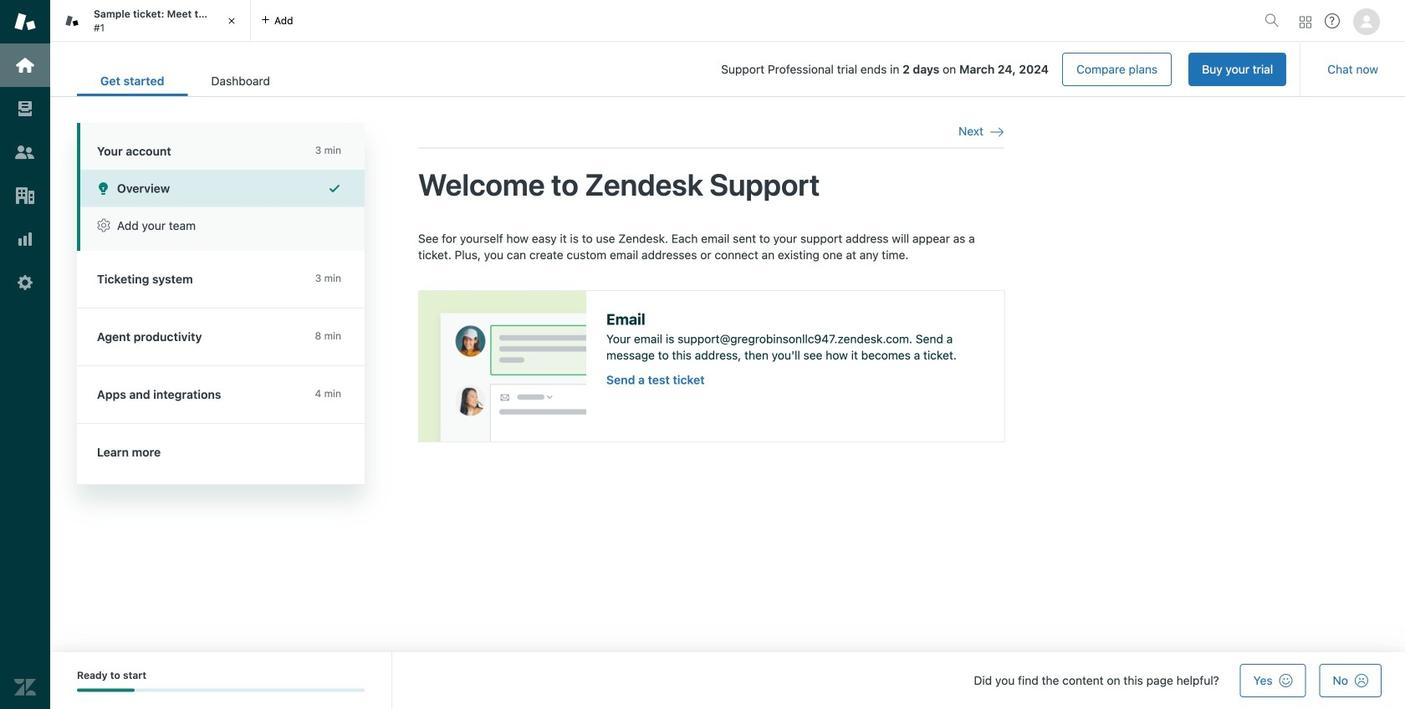 Task type: locate. For each thing, give the bounding box(es) containing it.
progress bar
[[77, 689, 365, 692]]

tab list
[[77, 65, 294, 96]]

example of email conversation inside of the ticketing system and the customer is asking the agent about reimbursement policy. image
[[419, 291, 586, 441]]

0 vertical spatial tab
[[50, 0, 251, 42]]

March 24, 2024 text field
[[959, 62, 1049, 76]]

heading
[[77, 123, 365, 170]]

tab
[[50, 0, 251, 42], [188, 65, 294, 96]]

get help image
[[1325, 13, 1340, 28]]

admin image
[[14, 272, 36, 294]]

zendesk support image
[[14, 11, 36, 33]]

get started image
[[14, 54, 36, 76]]



Task type: vqa. For each thing, say whether or not it's contained in the screenshot.
Tabs 'tab list'
yes



Task type: describe. For each thing, give the bounding box(es) containing it.
views image
[[14, 98, 36, 120]]

main element
[[0, 0, 50, 709]]

tabs tab list
[[50, 0, 1258, 42]]

reporting image
[[14, 228, 36, 250]]

zendesk products image
[[1300, 16, 1312, 28]]

organizations image
[[14, 185, 36, 207]]

1 vertical spatial tab
[[188, 65, 294, 96]]

close image
[[223, 13, 240, 29]]

zendesk image
[[14, 677, 36, 698]]

customers image
[[14, 141, 36, 163]]



